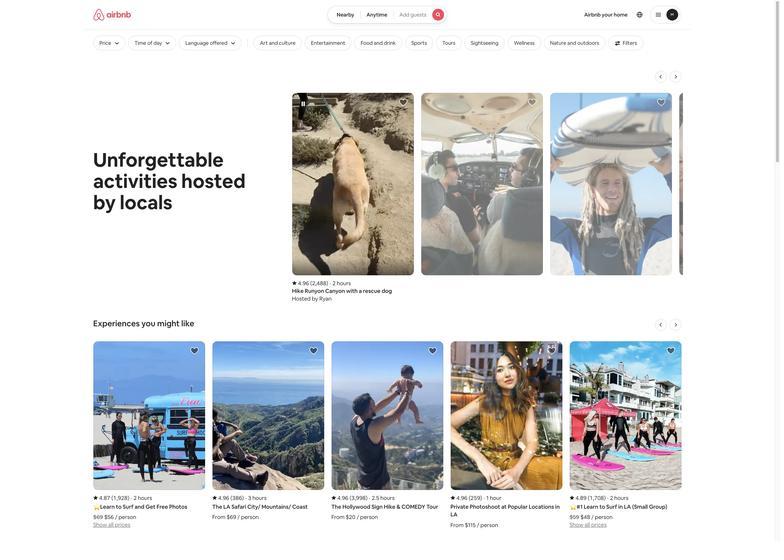 Task type: vqa. For each thing, say whether or not it's contained in the screenshot.
group containing 4.96 (2,488)
yes



Task type: describe. For each thing, give the bounding box(es) containing it.
$56
[[104, 514, 114, 521]]

to inside ⭐️#1 learn to surf in la (small group) $59 $48 / person show all prices
[[599, 504, 605, 511]]

4.96 for 4.96 (259)
[[456, 495, 468, 502]]

4.87 out of 5 average rating,  1,928 reviews image
[[93, 495, 129, 502]]

/ inside the la safari city/ mountains/ coast from $69 / person
[[238, 514, 240, 521]]

(386)
[[230, 495, 244, 502]]

and for nature
[[567, 40, 576, 46]]

the for 4.96 (3,998)
[[331, 504, 341, 511]]

locals
[[120, 191, 172, 215]]

/ for the
[[357, 514, 359, 521]]

person inside the la safari city/ mountains/ coast from $69 / person
[[241, 514, 259, 521]]

la inside the la safari city/ mountains/ coast from $69 / person
[[223, 504, 230, 511]]

nature and outdoors
[[550, 40, 599, 46]]

time of day
[[135, 40, 162, 46]]

show inside ⭐️#1 learn to surf in la (small group) $59 $48 / person show all prices
[[570, 522, 583, 529]]

private photoshoot at popular locations in la group
[[451, 342, 562, 529]]

food
[[361, 40, 373, 46]]

comedy
[[402, 504, 425, 511]]

2 horizontal spatial add to wishlist image
[[666, 347, 675, 356]]

4.96 (2,488)
[[298, 280, 328, 287]]

⭐️learn to surf and get free photos $69 $56 / person show all prices
[[93, 504, 187, 529]]

the hollywood sign hike & comedy tour group
[[331, 342, 443, 521]]

hours for 4.96 (2,488)
[[337, 280, 351, 287]]

Entertainment button
[[305, 36, 351, 50]]

activities
[[93, 169, 177, 194]]

· 2.5 hours
[[369, 495, 395, 502]]

surf inside ⭐️#1 learn to surf in la (small group) $59 $48 / person show all prices
[[606, 504, 617, 511]]

time of day button
[[128, 36, 176, 50]]

you
[[141, 319, 155, 329]]

prices inside ⭐️#1 learn to surf in la (small group) $59 $48 / person show all prices
[[591, 522, 607, 529]]

runyon
[[305, 288, 324, 295]]

Nature and outdoors button
[[544, 36, 605, 50]]

none search field containing nearby
[[328, 6, 447, 24]]

4.96 (3,998)
[[337, 495, 368, 502]]

wellness
[[514, 40, 535, 46]]

from for from $115
[[451, 522, 464, 529]]

&
[[397, 504, 400, 511]]

by inside unforgettable activities hosted by locals
[[93, 191, 116, 215]]

city/
[[247, 504, 260, 511]]

sign
[[372, 504, 383, 511]]

surf inside ⭐️learn to surf and get free photos $69 $56 / person show all prices
[[123, 504, 133, 511]]

unforgettable
[[93, 148, 224, 173]]

nearby
[[337, 11, 354, 18]]

at
[[501, 504, 507, 511]]

like
[[181, 319, 194, 329]]

day
[[153, 40, 162, 46]]

add
[[399, 11, 409, 18]]

· 1 hour
[[484, 495, 501, 502]]

4.96 out of 5 average rating,  3,998 reviews image
[[331, 495, 368, 502]]

add guests button
[[393, 6, 447, 24]]

· 3 hours
[[245, 495, 267, 502]]

⭐️learn
[[93, 504, 115, 511]]

la inside ⭐️#1 learn to surf in la (small group) $59 $48 / person show all prices
[[624, 504, 631, 511]]

and for art
[[269, 40, 278, 46]]

locations
[[529, 504, 554, 511]]

home
[[614, 11, 628, 18]]

hollywood
[[342, 504, 370, 511]]

language offered button
[[179, 36, 242, 50]]

· 2 hours for (1,928)
[[131, 495, 152, 502]]

and inside ⭐️learn to surf and get free photos $69 $56 / person show all prices
[[135, 504, 144, 511]]

learn to eat fire group
[[679, 93, 780, 276]]

sightseeing
[[471, 40, 499, 46]]

· for (3,998)
[[369, 495, 370, 502]]

get
[[146, 504, 155, 511]]

free
[[157, 504, 168, 511]]

add to wishlist image inside hike runyon canyon with a rescue dog group
[[399, 98, 408, 107]]

hike runyon canyon with a rescue dog hosted by ryan
[[292, 288, 392, 302]]

filters
[[623, 40, 637, 46]]

the la safari city/ mountains/ coast group
[[212, 342, 324, 521]]

airbnb
[[584, 11, 601, 18]]

(1,928)
[[111, 495, 129, 502]]

(3,998)
[[350, 495, 368, 502]]

profile element
[[456, 0, 681, 29]]

· for (1,708)
[[607, 495, 609, 502]]

4.96 for 4.96 (2,488)
[[298, 280, 309, 287]]

art
[[260, 40, 268, 46]]

photoshoot
[[470, 504, 500, 511]]

in inside private photoshoot at popular locations in la from $115 / person
[[555, 504, 560, 511]]

add guests
[[399, 11, 426, 18]]

filters button
[[608, 36, 643, 50]]

nature
[[550, 40, 566, 46]]

nearby button
[[328, 6, 361, 24]]

food and drink
[[361, 40, 396, 46]]

price
[[99, 40, 111, 46]]

with
[[346, 288, 358, 295]]

coast
[[292, 504, 308, 511]]

add to wishlist image for ⭐️learn to surf and get free photos $69 $56 / person show all prices
[[190, 347, 199, 356]]

photos
[[169, 504, 187, 511]]

airbnb your home link
[[580, 7, 632, 22]]

hike runyon canyon with a rescue dog group
[[292, 93, 414, 303]]

$59
[[570, 514, 579, 521]]

hour
[[490, 495, 501, 502]]

· for (259)
[[484, 495, 485, 502]]

4.87
[[99, 495, 110, 502]]

rescue
[[363, 288, 381, 295]]

art and culture
[[260, 40, 296, 46]]

your
[[602, 11, 613, 18]]

tours
[[442, 40, 455, 46]]

show inside ⭐️learn to surf and get free photos $69 $56 / person show all prices
[[93, 522, 107, 529]]

guests
[[411, 11, 426, 18]]

dog
[[382, 288, 392, 295]]

offered
[[210, 40, 227, 46]]

2.5
[[372, 495, 379, 502]]

(2,488)
[[310, 280, 328, 287]]

of
[[147, 40, 152, 46]]

add to wishlist image for the la safari city/ mountains/ coast from $69 / person
[[309, 347, 318, 356]]

⭐️#1 learn to surf in la (small group) group
[[570, 342, 681, 529]]

by inside hike runyon canyon with a rescue dog hosted by ryan
[[312, 295, 318, 302]]

4.89 out of 5 average rating,  1,708 reviews image
[[570, 495, 606, 502]]

unforgettable activities hosted by locals
[[93, 148, 246, 215]]

1
[[486, 495, 489, 502]]

prices inside ⭐️learn to surf and get free photos $69 $56 / person show all prices
[[115, 522, 130, 529]]

4.96 (386)
[[218, 495, 244, 502]]

$20
[[346, 514, 355, 521]]

Wellness button
[[508, 36, 541, 50]]

mountains/
[[262, 504, 291, 511]]

2 for (1,708)
[[610, 495, 613, 502]]

/ for private
[[477, 522, 479, 529]]

to inside ⭐️learn to surf and get free photos $69 $56 / person show all prices
[[116, 504, 122, 511]]

a
[[359, 288, 362, 295]]

person for ⭐️learn
[[119, 514, 136, 521]]



Task type: locate. For each thing, give the bounding box(es) containing it.
$69 down the safari
[[227, 514, 236, 521]]

surf down (1,928)
[[123, 504, 133, 511]]

to down (1,708)
[[599, 504, 605, 511]]

· up canyon
[[330, 280, 331, 287]]

and right nature
[[567, 40, 576, 46]]

0 horizontal spatial la
[[223, 504, 230, 511]]

· left 2.5
[[369, 495, 370, 502]]

1 horizontal spatial all
[[585, 522, 590, 529]]

2
[[332, 280, 336, 287], [134, 495, 137, 502], [610, 495, 613, 502]]

1 horizontal spatial to
[[599, 504, 605, 511]]

(259)
[[469, 495, 482, 502]]

(small
[[632, 504, 648, 511]]

Sightseeing button
[[465, 36, 505, 50]]

2 for (1,928)
[[134, 495, 137, 502]]

2 horizontal spatial 2
[[610, 495, 613, 502]]

2 $69 from the left
[[227, 514, 236, 521]]

hours up with
[[337, 280, 351, 287]]

culture
[[279, 40, 296, 46]]

· right (1,708)
[[607, 495, 609, 502]]

$69 inside ⭐️learn to surf and get free photos $69 $56 / person show all prices
[[93, 514, 103, 521]]

hike left the &
[[384, 504, 395, 511]]

· 2 hours up canyon
[[330, 280, 351, 287]]

and for food
[[374, 40, 383, 46]]

1 to from the left
[[116, 504, 122, 511]]

add to wishlist image
[[399, 98, 408, 107], [190, 347, 199, 356], [309, 347, 318, 356], [428, 347, 437, 356], [547, 347, 556, 356]]

hours right 2.5
[[380, 495, 395, 502]]

hike inside hike runyon canyon with a rescue dog hosted by ryan
[[292, 288, 304, 295]]

$48
[[580, 514, 590, 521]]

drink
[[384, 40, 396, 46]]

4.96 inside hike runyon canyon with a rescue dog group
[[298, 280, 309, 287]]

1 horizontal spatial 2
[[332, 280, 336, 287]]

0 horizontal spatial by
[[93, 191, 116, 215]]

and right art
[[269, 40, 278, 46]]

· for (386)
[[245, 495, 247, 502]]

0 horizontal spatial show
[[93, 522, 107, 529]]

$69 left $56
[[93, 514, 103, 521]]

2 inside ⭐️#1 learn to surf in la (small group) group
[[610, 495, 613, 502]]

/ inside private photoshoot at popular locations in la from $115 / person
[[477, 522, 479, 529]]

hike up hosted
[[292, 288, 304, 295]]

la down 4.96 out of 5 average rating,  386 reviews image
[[223, 504, 230, 511]]

0 vertical spatial by
[[93, 191, 116, 215]]

show all prices button for all
[[570, 521, 607, 529]]

la down private
[[451, 512, 458, 519]]

2 right (1,928)
[[134, 495, 137, 502]]

1 all from the left
[[108, 522, 114, 529]]

hours up ⭐️#1 learn to surf in la (small group) $59 $48 / person show all prices
[[614, 495, 629, 502]]

person inside ⭐️#1 learn to surf in la (small group) $59 $48 / person show all prices
[[595, 514, 613, 521]]

$69 for /
[[227, 514, 236, 521]]

$115
[[465, 522, 476, 529]]

from inside the la safari city/ mountains/ coast from $69 / person
[[212, 514, 225, 521]]

0 horizontal spatial to
[[116, 504, 122, 511]]

4.96 out of 5 average rating,  2,488 reviews image
[[292, 280, 328, 287]]

$69 for $56
[[93, 514, 103, 521]]

from inside the hollywood sign hike & comedy tour from $20 / person
[[331, 514, 345, 521]]

hours for 4.87 (1,928)
[[138, 495, 152, 502]]

0 horizontal spatial hike
[[292, 288, 304, 295]]

experiences you might like
[[93, 319, 194, 329]]

1 horizontal spatial show
[[570, 522, 583, 529]]

· 2 hours up get on the left bottom
[[131, 495, 152, 502]]

learn
[[584, 504, 598, 511]]

2 to from the left
[[599, 504, 605, 511]]

2 all from the left
[[585, 522, 590, 529]]

· 2 hours inside ⭐️learn to surf and get free photos group
[[131, 495, 152, 502]]

popular
[[508, 504, 528, 511]]

0 horizontal spatial prices
[[115, 522, 130, 529]]

anytime button
[[360, 6, 394, 24]]

ryan
[[319, 295, 332, 302]]

show all prices button for prices
[[93, 521, 130, 529]]

and
[[269, 40, 278, 46], [374, 40, 383, 46], [567, 40, 576, 46], [135, 504, 144, 511]]

sports
[[411, 40, 427, 46]]

the
[[212, 504, 222, 511], [331, 504, 341, 511]]

4.96 (259)
[[456, 495, 482, 502]]

language
[[185, 40, 209, 46]]

all down $56
[[108, 522, 114, 529]]

group containing 4.96 (2,488)
[[291, 71, 780, 304]]

0 horizontal spatial from
[[212, 514, 225, 521]]

· 2 hours for (2,488)
[[330, 280, 351, 287]]

4.96 left (386) at the bottom left of the page
[[218, 495, 229, 502]]

/ down the safari
[[238, 514, 240, 521]]

· inside the hollywood sign hike & comedy tour group
[[369, 495, 370, 502]]

/ right $115
[[477, 522, 479, 529]]

hike inside the hollywood sign hike & comedy tour from $20 / person
[[384, 504, 395, 511]]

language offered
[[185, 40, 227, 46]]

private photoshoot at popular locations in la from $115 / person
[[451, 504, 560, 529]]

/ inside ⭐️#1 learn to surf in la (small group) $59 $48 / person show all prices
[[591, 514, 594, 521]]

1 horizontal spatial show all prices button
[[570, 521, 607, 529]]

hours for 4.96 (3,998)
[[380, 495, 395, 502]]

1 prices from the left
[[115, 522, 130, 529]]

from left the $20
[[331, 514, 345, 521]]

add to wishlist image inside ⭐️learn to surf and get free photos group
[[190, 347, 199, 356]]

1 horizontal spatial $69
[[227, 514, 236, 521]]

· 2 hours inside ⭐️#1 learn to surf in la (small group) group
[[607, 495, 629, 502]]

2 show from the left
[[570, 522, 583, 529]]

2 inside hike runyon canyon with a rescue dog group
[[332, 280, 336, 287]]

1 surf from the left
[[123, 504, 133, 511]]

2 inside ⭐️learn to surf and get free photos group
[[134, 495, 137, 502]]

4.96 inside private photoshoot at popular locations in la group
[[456, 495, 468, 502]]

0 horizontal spatial · 2 hours
[[131, 495, 152, 502]]

None search field
[[328, 6, 447, 24]]

outdoors
[[577, 40, 599, 46]]

person down 'learn'
[[595, 514, 613, 521]]

add to wishlist image for the hollywood sign hike & comedy tour from $20 / person
[[428, 347, 437, 356]]

1 horizontal spatial la
[[451, 512, 458, 519]]

4.89 (1,708)
[[576, 495, 606, 502]]

1 horizontal spatial the
[[331, 504, 341, 511]]

4.96 out of 5 average rating,  386 reviews image
[[212, 495, 244, 502]]

· for (2,488)
[[330, 280, 331, 287]]

la
[[223, 504, 230, 511], [624, 504, 631, 511], [451, 512, 458, 519]]

Tours button
[[436, 36, 462, 50]]

⭐️learn to surf and get free photos group
[[93, 342, 205, 529]]

4.96 left (3,998)
[[337, 495, 348, 502]]

experiences
[[93, 319, 140, 329]]

hours up get on the left bottom
[[138, 495, 152, 502]]

0 horizontal spatial the
[[212, 504, 222, 511]]

4.96 inside the hollywood sign hike & comedy tour group
[[337, 495, 348, 502]]

0 horizontal spatial show all prices button
[[93, 521, 130, 529]]

4.96 up private
[[456, 495, 468, 502]]

add to wishlist image for private photoshoot at popular locations in la from $115 / person
[[547, 347, 556, 356]]

la inside private photoshoot at popular locations in la from $115 / person
[[451, 512, 458, 519]]

1 horizontal spatial hike
[[384, 504, 395, 511]]

hike
[[292, 288, 304, 295], [384, 504, 395, 511]]

add to wishlist image inside the la safari city/ mountains/ coast group
[[309, 347, 318, 356]]

2 for (2,488)
[[332, 280, 336, 287]]

time
[[135, 40, 146, 46]]

· 2 hours inside hike runyon canyon with a rescue dog group
[[330, 280, 351, 287]]

2 in from the left
[[618, 504, 623, 511]]

1 horizontal spatial by
[[312, 295, 318, 302]]

2 prices from the left
[[591, 522, 607, 529]]

hours right 3
[[252, 495, 267, 502]]

1 vertical spatial by
[[312, 295, 318, 302]]

and inside button
[[567, 40, 576, 46]]

2 show all prices button from the left
[[570, 521, 607, 529]]

surf
[[123, 504, 133, 511], [606, 504, 617, 511]]

/ right $56
[[115, 514, 117, 521]]

4.96 for 4.96 (3,998)
[[337, 495, 348, 502]]

prices down (1,928)
[[115, 522, 130, 529]]

airbnb your home
[[584, 11, 628, 18]]

show down $56
[[93, 522, 107, 529]]

person down photoshoot
[[480, 522, 498, 529]]

anytime
[[367, 11, 387, 18]]

the for 4.96 (386)
[[212, 504, 222, 511]]

all inside ⭐️#1 learn to surf in la (small group) $59 $48 / person show all prices
[[585, 522, 590, 529]]

to down (1,928)
[[116, 504, 122, 511]]

2 the from the left
[[331, 504, 341, 511]]

1 horizontal spatial in
[[618, 504, 623, 511]]

hours inside the la safari city/ mountains/ coast group
[[252, 495, 267, 502]]

1 show from the left
[[93, 522, 107, 529]]

add to wishlist image
[[528, 98, 537, 107], [657, 98, 666, 107], [666, 347, 675, 356]]

show all prices button
[[93, 521, 130, 529], [570, 521, 607, 529]]

4.87 (1,928)
[[99, 495, 129, 502]]

$69 inside the la safari city/ mountains/ coast from $69 / person
[[227, 514, 236, 521]]

entertainment
[[311, 40, 345, 46]]

· 2 hours
[[330, 280, 351, 287], [131, 495, 152, 502], [607, 495, 629, 502]]

Sports button
[[405, 36, 433, 50]]

add to wishlist image inside the hollywood sign hike & comedy tour group
[[428, 347, 437, 356]]

0 horizontal spatial add to wishlist image
[[528, 98, 537, 107]]

the inside the hollywood sign hike & comedy tour from $20 / person
[[331, 504, 341, 511]]

hours
[[337, 280, 351, 287], [138, 495, 152, 502], [252, 495, 267, 502], [380, 495, 395, 502], [614, 495, 629, 502]]

the la safari city/ mountains/ coast from $69 / person
[[212, 504, 308, 521]]

· left 1
[[484, 495, 485, 502]]

2 horizontal spatial from
[[451, 522, 464, 529]]

the down 4.96 out of 5 average rating,  3,998 reviews image
[[331, 504, 341, 511]]

price button
[[93, 36, 125, 50]]

from down 4.96 out of 5 average rating,  386 reviews image
[[212, 514, 225, 521]]

by
[[93, 191, 116, 215], [312, 295, 318, 302]]

0 horizontal spatial all
[[108, 522, 114, 529]]

person down city/
[[241, 514, 259, 521]]

tour
[[426, 504, 438, 511]]

all inside ⭐️learn to surf and get free photos $69 $56 / person show all prices
[[108, 522, 114, 529]]

person for private
[[480, 522, 498, 529]]

show all prices button inside ⭐️#1 learn to surf in la (small group) group
[[570, 521, 607, 529]]

all down $48
[[585, 522, 590, 529]]

· inside hike runyon canyon with a rescue dog group
[[330, 280, 331, 287]]

1 vertical spatial hike
[[384, 504, 395, 511]]

from left $115
[[451, 522, 464, 529]]

· 2 hours for (1,708)
[[607, 495, 629, 502]]

2 horizontal spatial la
[[624, 504, 631, 511]]

show all prices button down ⭐️learn on the left
[[93, 521, 130, 529]]

group)
[[649, 504, 667, 511]]

from for from $20
[[331, 514, 345, 521]]

2 right (1,708)
[[610, 495, 613, 502]]

/ right the $20
[[357, 514, 359, 521]]

the hollywood sign hike & comedy tour from $20 / person
[[331, 504, 438, 521]]

all
[[108, 522, 114, 529], [585, 522, 590, 529]]

hours for 4.89 (1,708)
[[614, 495, 629, 502]]

1 horizontal spatial add to wishlist image
[[657, 98, 666, 107]]

hours inside ⭐️learn to surf and get free photos group
[[138, 495, 152, 502]]

(1,708)
[[588, 495, 606, 502]]

1 $69 from the left
[[93, 514, 103, 521]]

canyon
[[325, 288, 345, 295]]

person inside the hollywood sign hike & comedy tour from $20 / person
[[360, 514, 378, 521]]

0 vertical spatial hike
[[292, 288, 304, 295]]

· inside ⭐️#1 learn to surf in la (small group) group
[[607, 495, 609, 502]]

Food and drink button
[[354, 36, 402, 50]]

2 horizontal spatial · 2 hours
[[607, 495, 629, 502]]

and left get on the left bottom
[[135, 504, 144, 511]]

/ for ⭐️learn
[[115, 514, 117, 521]]

/ inside the hollywood sign hike & comedy tour from $20 / person
[[357, 514, 359, 521]]

4.96 up runyon
[[298, 280, 309, 287]]

0 horizontal spatial 2
[[134, 495, 137, 502]]

2 surf from the left
[[606, 504, 617, 511]]

safari
[[232, 504, 246, 511]]

1 in from the left
[[555, 504, 560, 511]]

/
[[115, 514, 117, 521], [238, 514, 240, 521], [357, 514, 359, 521], [591, 514, 594, 521], [477, 522, 479, 529]]

⭐️#1
[[570, 504, 583, 511]]

· inside ⭐️learn to surf and get free photos group
[[131, 495, 132, 502]]

surf right 'learn'
[[606, 504, 617, 511]]

· 2 hours up ⭐️#1 learn to surf in la (small group) $59 $48 / person show all prices
[[607, 495, 629, 502]]

1 horizontal spatial surf
[[606, 504, 617, 511]]

show all prices button down 'learn'
[[570, 521, 607, 529]]

Art and culture button
[[254, 36, 302, 50]]

from inside private photoshoot at popular locations in la from $115 / person
[[451, 522, 464, 529]]

and left drink
[[374, 40, 383, 46]]

hours for 4.96 (386)
[[252, 495, 267, 502]]

hours inside hike runyon canyon with a rescue dog group
[[337, 280, 351, 287]]

· inside the la safari city/ mountains/ coast group
[[245, 495, 247, 502]]

prices down 'learn'
[[591, 522, 607, 529]]

⭐️#1 learn to surf in la (small group) $59 $48 / person show all prices
[[570, 504, 667, 529]]

group
[[291, 71, 780, 304]]

hosted
[[181, 169, 246, 194]]

· for (1,928)
[[131, 495, 132, 502]]

/ right $48
[[591, 514, 594, 521]]

la left (small
[[624, 504, 631, 511]]

the inside the la safari city/ mountains/ coast from $69 / person
[[212, 504, 222, 511]]

show down $59
[[570, 522, 583, 529]]

in right locations
[[555, 504, 560, 511]]

person right $56
[[119, 514, 136, 521]]

· right (1,928)
[[131, 495, 132, 502]]

· inside private photoshoot at popular locations in la group
[[484, 495, 485, 502]]

1 horizontal spatial prices
[[591, 522, 607, 529]]

in inside ⭐️#1 learn to surf in la (small group) $59 $48 / person show all prices
[[618, 504, 623, 511]]

private
[[451, 504, 469, 511]]

4.96 inside the la safari city/ mountains/ coast group
[[218, 495, 229, 502]]

1 horizontal spatial · 2 hours
[[330, 280, 351, 287]]

hours inside ⭐️#1 learn to surf in la (small group) group
[[614, 495, 629, 502]]

hours inside the hollywood sign hike & comedy tour group
[[380, 495, 395, 502]]

person inside ⭐️learn to surf and get free photos $69 $56 / person show all prices
[[119, 514, 136, 521]]

4.96 out of 5 average rating,  259 reviews image
[[451, 495, 482, 502]]

0 horizontal spatial in
[[555, 504, 560, 511]]

person
[[119, 514, 136, 521], [241, 514, 259, 521], [360, 514, 378, 521], [595, 514, 613, 521], [480, 522, 498, 529]]

0 horizontal spatial $69
[[93, 514, 103, 521]]

4.89
[[576, 495, 587, 502]]

add to wishlist image inside private photoshoot at popular locations in la group
[[547, 347, 556, 356]]

0 horizontal spatial surf
[[123, 504, 133, 511]]

2 up canyon
[[332, 280, 336, 287]]

4.96 for 4.96 (386)
[[218, 495, 229, 502]]

1 horizontal spatial from
[[331, 514, 345, 521]]

prices
[[115, 522, 130, 529], [591, 522, 607, 529]]

show all prices button inside ⭐️learn to surf and get free photos group
[[93, 521, 130, 529]]

4.96
[[298, 280, 309, 287], [218, 495, 229, 502], [337, 495, 348, 502], [456, 495, 468, 502]]

3
[[248, 495, 251, 502]]

person down sign
[[360, 514, 378, 521]]

· left 3
[[245, 495, 247, 502]]

/ inside ⭐️learn to surf and get free photos $69 $56 / person show all prices
[[115, 514, 117, 521]]

in left (small
[[618, 504, 623, 511]]

person for the
[[360, 514, 378, 521]]

person inside private photoshoot at popular locations in la from $115 / person
[[480, 522, 498, 529]]

1 show all prices button from the left
[[93, 521, 130, 529]]

the down 4.96 out of 5 average rating,  386 reviews image
[[212, 504, 222, 511]]

1 the from the left
[[212, 504, 222, 511]]



